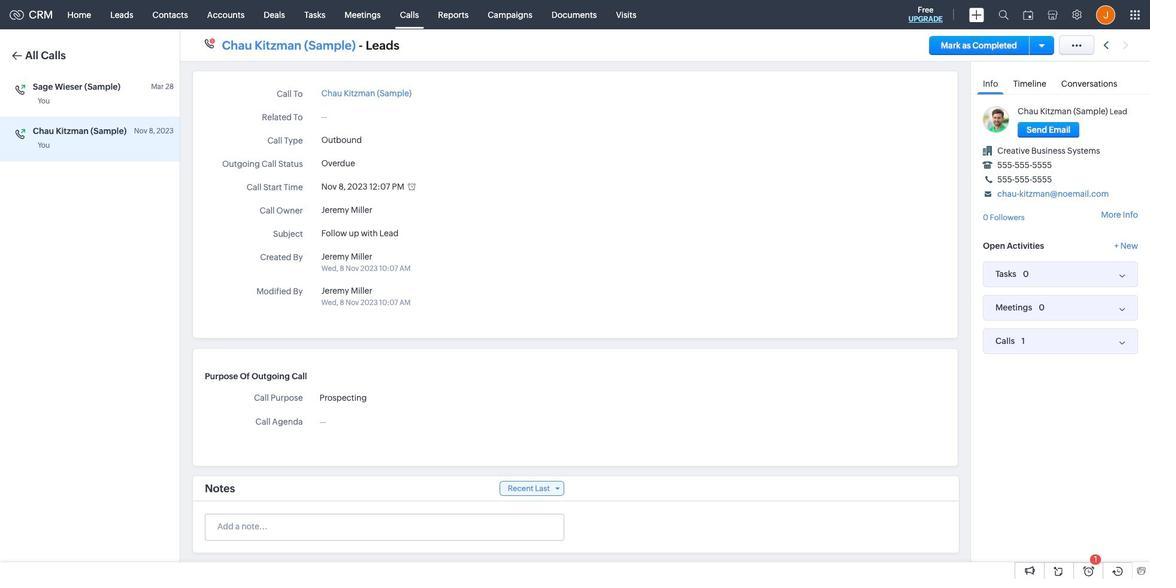 Task type: vqa. For each thing, say whether or not it's contained in the screenshot.
Add a note... field
yes



Task type: describe. For each thing, give the bounding box(es) containing it.
logo image
[[10, 10, 24, 19]]

previous record image
[[1103, 41, 1109, 49]]

search element
[[991, 0, 1016, 29]]

profile image
[[1096, 5, 1115, 24]]

create menu image
[[969, 7, 984, 22]]



Task type: locate. For each thing, give the bounding box(es) containing it.
create menu element
[[962, 0, 991, 29]]

search image
[[998, 10, 1009, 20]]

calendar image
[[1023, 10, 1033, 19]]

profile element
[[1089, 0, 1122, 29]]

Add a note... field
[[205, 521, 563, 533]]

next record image
[[1123, 41, 1131, 49]]

None button
[[1018, 122, 1080, 138]]



